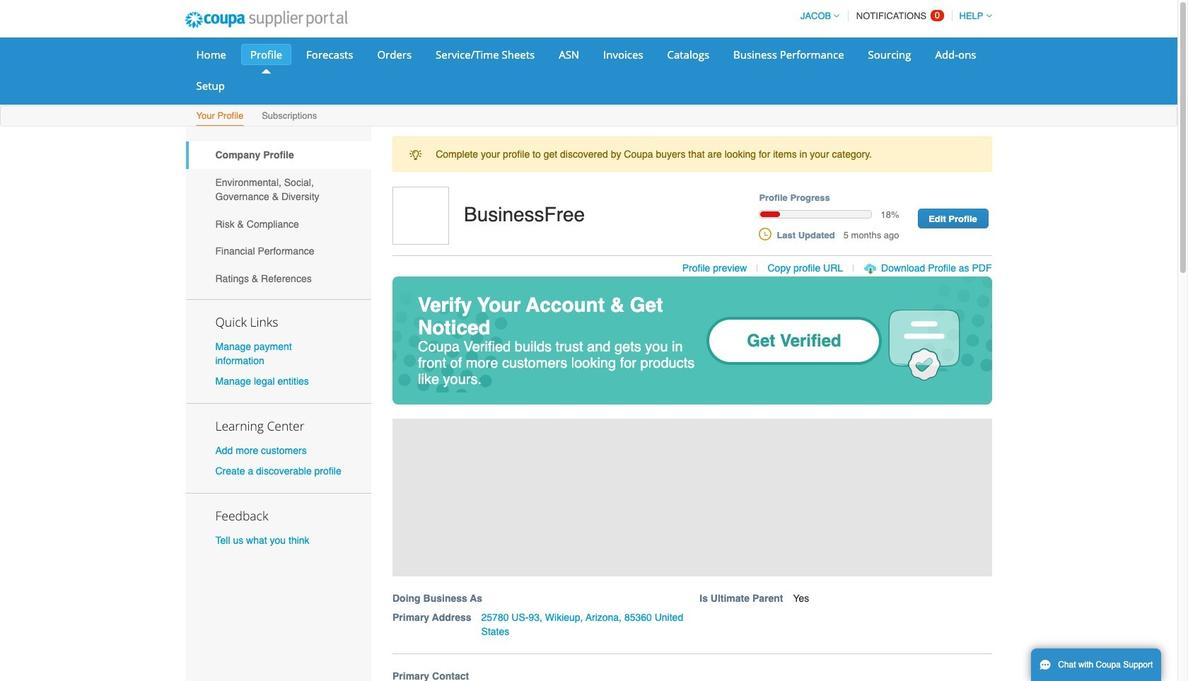 Task type: vqa. For each thing, say whether or not it's contained in the screenshot.
banner
yes



Task type: describe. For each thing, give the bounding box(es) containing it.
businessfree image
[[393, 187, 449, 245]]



Task type: locate. For each thing, give the bounding box(es) containing it.
coupa supplier portal image
[[175, 2, 357, 37]]

background image
[[393, 418, 992, 576]]

alert
[[393, 137, 992, 172]]

navigation
[[794, 2, 992, 30]]

banner
[[388, 187, 1007, 654]]



